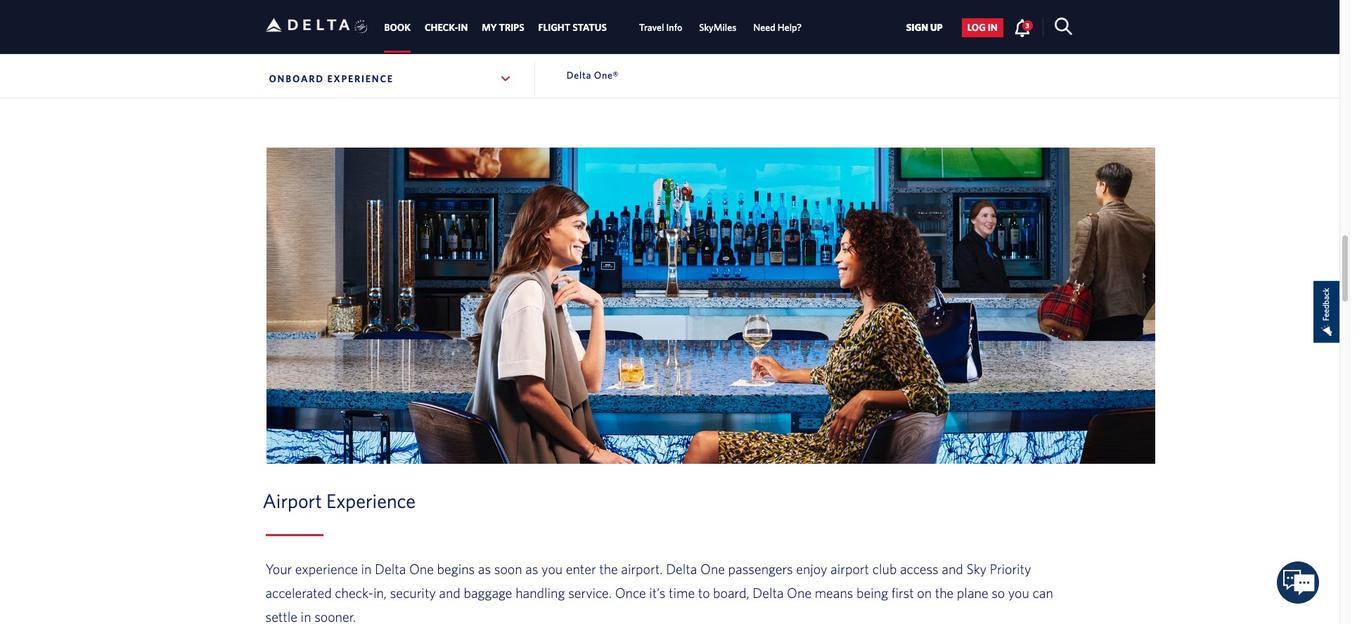 Task type: describe. For each thing, give the bounding box(es) containing it.
0 horizontal spatial in
[[301, 609, 311, 625]]

settle
[[266, 609, 298, 625]]

need help? link
[[754, 15, 802, 40]]

enter
[[566, 561, 596, 577]]

my
[[482, 22, 497, 33]]

skymiles link
[[699, 15, 737, 40]]

2 as from the left
[[526, 561, 538, 577]]

need help?
[[754, 22, 802, 33]]

access
[[900, 561, 939, 577]]

sooner.
[[315, 609, 356, 625]]

experience
[[295, 561, 358, 577]]

my trips link
[[482, 15, 524, 40]]

airport experience
[[263, 490, 416, 513]]

delta air lines image
[[266, 3, 350, 47]]

sky
[[967, 561, 987, 577]]

configurations
[[598, 23, 664, 36]]

travel info link
[[639, 15, 683, 40]]

check-
[[425, 22, 458, 33]]

log
[[968, 22, 986, 33]]

tab list containing book
[[377, 0, 811, 53]]

log in
[[968, 22, 998, 33]]

*
[[568, 23, 572, 36]]

travel info
[[639, 22, 683, 33]]

airport.
[[621, 561, 663, 577]]

delta left one
[[753, 585, 784, 601]]

handling inside your experience in delta one begins as soon as you enter the airport. delta one passengers enjoy airport club access and sky priority accelerated check-in, security and baggage handling service. once it's time to board, delta one means being first on the plane so you can settle in sooner.
[[516, 585, 565, 601]]

0 vertical spatial the
[[599, 561, 618, 577]]

type
[[669, 40, 690, 53]]

may
[[667, 23, 687, 36]]

sign
[[906, 22, 929, 33]]

enjoy
[[796, 561, 828, 577]]

one
[[787, 585, 812, 601]]

1 vertical spatial in
[[361, 561, 372, 577]]

®
[[339, 4, 344, 14]]

on inside your experience in delta one begins as soon as you enter the airport. delta one passengers enjoy airport club access and sky priority accelerated check-in, security and baggage handling service. once it's time to board, delta one means being first on the plane so you can settle in sooner.
[[917, 585, 932, 601]]

accelerated inside the accelerated check-in, security and baggage handling service.
[[347, 7, 400, 19]]

depending
[[568, 40, 617, 53]]

book link
[[384, 15, 411, 40]]

check- inside the accelerated check-in, security and baggage handling service.
[[403, 7, 434, 19]]

airport
[[263, 490, 322, 513]]

plane
[[957, 585, 989, 601]]

skyteam image
[[354, 5, 368, 49]]

soon
[[494, 561, 522, 577]]

being
[[857, 585, 889, 601]]

book
[[384, 22, 411, 33]]

airport
[[831, 561, 870, 577]]

baggage inside the accelerated check-in, security and baggage handling service.
[[346, 23, 385, 36]]

time
[[669, 585, 695, 601]]

in, inside your experience in delta one begins as soon as you enter the airport. delta one passengers enjoy airport club access and sky priority accelerated check-in, security and baggage handling service. once it's time to board, delta one means being first on the plane so you can settle in sooner.
[[373, 585, 387, 601]]

means
[[815, 585, 854, 601]]

delta left one®
[[567, 70, 592, 81]]

your experience in delta one begins as soon as you enter the airport. delta one passengers enjoy airport club access and sky priority accelerated check-in, security and baggage handling service. once it's time to board, delta one means being first on the plane so you can settle in sooner.
[[266, 561, 1054, 625]]

and inside * seat configurations may vary depending on aircraft type and size
[[692, 40, 710, 53]]



Task type: vqa. For each thing, say whether or not it's contained in the screenshot.
®
yes



Task type: locate. For each thing, give the bounding box(es) containing it.
trips
[[499, 22, 524, 33]]

in right log
[[988, 22, 998, 33]]

aircraft
[[633, 40, 667, 53]]

0 vertical spatial accelerated
[[347, 7, 400, 19]]

0 horizontal spatial service.
[[431, 23, 466, 36]]

1 vertical spatial you
[[1009, 585, 1030, 601]]

check- up book at the top left of the page
[[403, 7, 434, 19]]

1 vertical spatial the
[[935, 585, 954, 601]]

1 vertical spatial handling
[[516, 585, 565, 601]]

0 horizontal spatial in,
[[373, 585, 387, 601]]

in
[[988, 22, 998, 33], [361, 561, 372, 577], [301, 609, 311, 625]]

0 horizontal spatial as
[[478, 561, 491, 577]]

sign up link
[[901, 18, 949, 37]]

security inside your experience in delta one begins as soon as you enter the airport. delta one passengers enjoy airport club access and sky priority accelerated check-in, security and baggage handling service. once it's time to board, delta one means being first on the plane so you can settle in sooner.
[[390, 585, 436, 601]]

as right soon
[[526, 561, 538, 577]]

as left soon
[[478, 561, 491, 577]]

1 horizontal spatial in
[[361, 561, 372, 577]]

one begins
[[409, 561, 475, 577]]

and down one begins
[[439, 585, 461, 601]]

in
[[458, 22, 468, 33]]

1 vertical spatial service.
[[568, 585, 612, 601]]

1 horizontal spatial in,
[[434, 7, 445, 19]]

accelerated
[[347, 7, 400, 19], [266, 585, 332, 601]]

service. down the enter
[[568, 585, 612, 601]]

flight status
[[539, 22, 607, 33]]

vary
[[689, 23, 709, 36]]

in, inside the accelerated check-in, security and baggage handling service.
[[434, 7, 445, 19]]

check- inside your experience in delta one begins as soon as you enter the airport. delta one passengers enjoy airport club access and sky priority accelerated check-in, security and baggage handling service. once it's time to board, delta one means being first on the plane so you can settle in sooner.
[[335, 585, 373, 601]]

1 horizontal spatial as
[[526, 561, 538, 577]]

1 vertical spatial accelerated
[[266, 585, 332, 601]]

size
[[712, 40, 730, 53]]

in right experience
[[361, 561, 372, 577]]

service.
[[431, 23, 466, 36], [568, 585, 612, 601]]

the left plane at right
[[935, 585, 954, 601]]

delta one®
[[567, 70, 619, 81]]

experience inside dropdown button
[[327, 73, 394, 84]]

security
[[287, 23, 324, 36], [390, 585, 436, 601]]

1 vertical spatial check-
[[335, 585, 373, 601]]

flight status link
[[539, 15, 607, 40]]

one passengers
[[701, 561, 793, 577]]

0 horizontal spatial on
[[619, 40, 631, 53]]

check-
[[403, 7, 434, 19], [335, 585, 373, 601]]

0 vertical spatial you
[[542, 561, 563, 577]]

2 vertical spatial in
[[301, 609, 311, 625]]

security down one begins
[[390, 585, 436, 601]]

1 vertical spatial in,
[[373, 585, 387, 601]]

you left the enter
[[542, 561, 563, 577]]

1 horizontal spatial on
[[917, 585, 932, 601]]

service. inside your experience in delta one begins as soon as you enter the airport. delta one passengers enjoy airport club access and sky priority accelerated check-in, security and baggage handling service. once it's time to board, delta one means being first on the plane so you can settle in sooner.
[[568, 585, 612, 601]]

experience
[[327, 73, 394, 84], [326, 490, 416, 513]]

baggage inside your experience in delta one begins as soon as you enter the airport. delta one passengers enjoy airport club access and sky priority accelerated check-in, security and baggage handling service. once it's time to board, delta one means being first on the plane so you can settle in sooner.
[[464, 585, 512, 601]]

1 horizontal spatial you
[[1009, 585, 1030, 601]]

1 as from the left
[[478, 561, 491, 577]]

1 horizontal spatial check-
[[403, 7, 434, 19]]

onboard
[[269, 73, 324, 84]]

0 vertical spatial baggage
[[346, 23, 385, 36]]

sign up
[[906, 22, 943, 33]]

skymiles
[[699, 22, 737, 33]]

0 horizontal spatial you
[[542, 561, 563, 577]]

0 vertical spatial service.
[[431, 23, 466, 36]]

log in button
[[962, 18, 1004, 37]]

0 vertical spatial check-
[[403, 7, 434, 19]]

accelerated inside your experience in delta one begins as soon as you enter the airport. delta one passengers enjoy airport club access and sky priority accelerated check-in, security and baggage handling service. once it's time to board, delta one means being first on the plane so you can settle in sooner.
[[266, 585, 332, 601]]

accelerated up settle
[[266, 585, 332, 601]]

1 horizontal spatial security
[[390, 585, 436, 601]]

service. left my
[[431, 23, 466, 36]]

club
[[873, 561, 897, 577]]

handling
[[388, 23, 428, 36], [516, 585, 565, 601]]

on inside * seat configurations may vary depending on aircraft type and size
[[619, 40, 631, 53]]

baggage
[[346, 23, 385, 36], [464, 585, 512, 601]]

on
[[619, 40, 631, 53], [917, 585, 932, 601]]

and left the sky
[[942, 561, 964, 577]]

first
[[892, 585, 914, 601]]

1 horizontal spatial service.
[[568, 585, 612, 601]]

1 horizontal spatial baggage
[[464, 585, 512, 601]]

0 horizontal spatial baggage
[[346, 23, 385, 36]]

the
[[599, 561, 618, 577], [935, 585, 954, 601]]

help?
[[778, 22, 802, 33]]

as
[[478, 561, 491, 577], [526, 561, 538, 577]]

2 horizontal spatial in
[[988, 22, 998, 33]]

1 horizontal spatial accelerated
[[347, 7, 400, 19]]

1 vertical spatial security
[[390, 585, 436, 601]]

in inside button
[[988, 22, 998, 33]]

the right the enter
[[599, 561, 618, 577]]

0 vertical spatial security
[[287, 23, 324, 36]]

delta up 'time'
[[666, 561, 697, 577]]

message us image
[[1278, 562, 1320, 605]]

0 horizontal spatial the
[[599, 561, 618, 577]]

0 vertical spatial experience
[[327, 73, 394, 84]]

on right the first
[[917, 585, 932, 601]]

in right settle
[[301, 609, 311, 625]]

0 vertical spatial on
[[619, 40, 631, 53]]

0 horizontal spatial check-
[[335, 585, 373, 601]]

accelerated check-in, security and baggage handling service.
[[287, 7, 468, 36]]

0 horizontal spatial handling
[[388, 23, 428, 36]]

experience for airport experience
[[326, 490, 416, 513]]

and down vary
[[692, 40, 710, 53]]

onboard experience button
[[266, 61, 516, 96]]

seat
[[575, 23, 595, 36]]

onboard experience
[[269, 73, 394, 84]]

and down ® in the top of the page
[[326, 23, 344, 36]]

security up "onboard"
[[287, 23, 324, 36]]

0 vertical spatial in
[[988, 22, 998, 33]]

1 horizontal spatial handling
[[516, 585, 565, 601]]

up
[[931, 22, 943, 33]]

check-in
[[425, 22, 468, 33]]

travel
[[639, 22, 664, 33]]

accelerated up book at the top left of the page
[[347, 7, 400, 19]]

flight
[[539, 22, 571, 33]]

check- up sooner.
[[335, 585, 373, 601]]

security inside the accelerated check-in, security and baggage handling service.
[[287, 23, 324, 36]]

* seat configurations may vary depending on aircraft type and size
[[568, 23, 730, 53]]

status
[[573, 22, 607, 33]]

delta
[[567, 70, 592, 81], [375, 561, 406, 577], [666, 561, 697, 577], [753, 585, 784, 601]]

in,
[[434, 7, 445, 19], [373, 585, 387, 601]]

you
[[542, 561, 563, 577], [1009, 585, 1030, 601]]

board,
[[713, 585, 750, 601]]

1 vertical spatial experience
[[326, 490, 416, 513]]

check-in link
[[425, 15, 468, 40]]

experience for onboard experience
[[327, 73, 394, 84]]

it's
[[649, 585, 666, 601]]

0 vertical spatial in,
[[434, 7, 445, 19]]

once
[[615, 585, 646, 601]]

and inside the accelerated check-in, security and baggage handling service.
[[326, 23, 344, 36]]

0 vertical spatial handling
[[388, 23, 428, 36]]

one®
[[594, 70, 619, 81]]

priority
[[990, 561, 1032, 577]]

handling inside the accelerated check-in, security and baggage handling service.
[[388, 23, 428, 36]]

1 horizontal spatial the
[[935, 585, 954, 601]]

can
[[1033, 585, 1054, 601]]

need
[[754, 22, 776, 33]]

0 horizontal spatial security
[[287, 23, 324, 36]]

on down the configurations
[[619, 40, 631, 53]]

and
[[326, 23, 344, 36], [692, 40, 710, 53], [942, 561, 964, 577], [439, 585, 461, 601]]

0 horizontal spatial accelerated
[[266, 585, 332, 601]]

service. inside the accelerated check-in, security and baggage handling service.
[[431, 23, 466, 36]]

so
[[992, 585, 1005, 601]]

to
[[698, 585, 710, 601]]

you right so
[[1009, 585, 1030, 601]]

3 link
[[1014, 18, 1033, 37]]

info
[[666, 22, 683, 33]]

your
[[266, 561, 292, 577]]

3
[[1026, 21, 1030, 29]]

delta left one begins
[[375, 561, 406, 577]]

1 vertical spatial on
[[917, 585, 932, 601]]

my trips
[[482, 22, 524, 33]]

tab list
[[377, 0, 811, 53]]

1 vertical spatial baggage
[[464, 585, 512, 601]]



